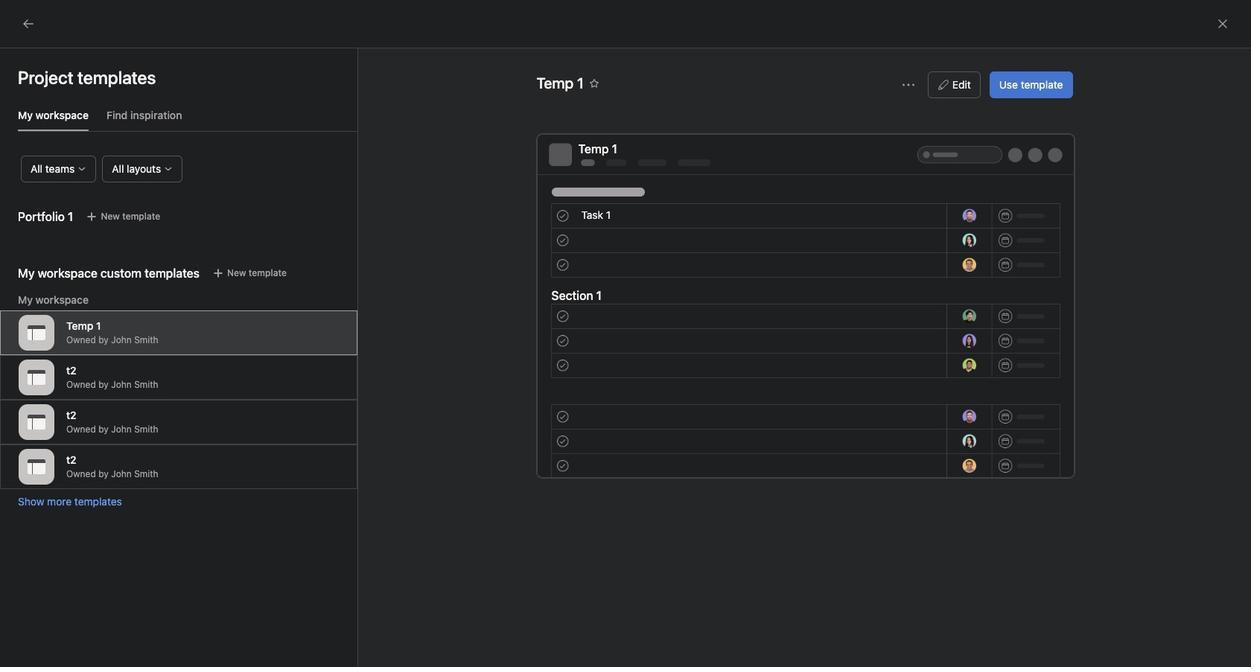 Task type: locate. For each thing, give the bounding box(es) containing it.
close image
[[1217, 18, 1229, 30]]

2 template image from the top
[[28, 369, 45, 387]]

teams element
[[0, 457, 179, 511]]

row
[[180, 159, 1252, 186], [180, 186, 1252, 187], [180, 186, 1252, 215], [180, 213, 1252, 242]]

hide sidebar image
[[19, 12, 31, 24]]

0 vertical spatial template image
[[28, 414, 45, 431]]

tab list
[[18, 107, 358, 132]]

1 vertical spatial template image
[[28, 458, 45, 476]]

show options image
[[903, 79, 915, 91]]

template image
[[28, 414, 45, 431], [28, 458, 45, 476]]

cell
[[180, 186, 635, 215], [634, 186, 783, 214], [1108, 186, 1197, 214], [180, 213, 635, 242], [634, 213, 783, 241], [1108, 213, 1197, 241]]

0 vertical spatial template image
[[28, 324, 45, 342]]

template image
[[28, 324, 45, 342], [28, 369, 45, 387]]

1 vertical spatial template image
[[28, 369, 45, 387]]

2 row from the top
[[180, 186, 1252, 187]]



Task type: describe. For each thing, give the bounding box(es) containing it.
3 row from the top
[[180, 186, 1252, 215]]

4 row from the top
[[180, 213, 1252, 242]]

1 template image from the top
[[28, 324, 45, 342]]

1 row from the top
[[180, 159, 1252, 186]]

2 template image from the top
[[28, 458, 45, 476]]

toggle project template starred status image
[[590, 79, 599, 88]]

insights element
[[0, 136, 179, 237]]

go back image
[[22, 18, 34, 30]]

1 template image from the top
[[28, 414, 45, 431]]

global element
[[0, 37, 179, 126]]



Task type: vqa. For each thing, say whether or not it's contained in the screenshot.
4th row
yes



